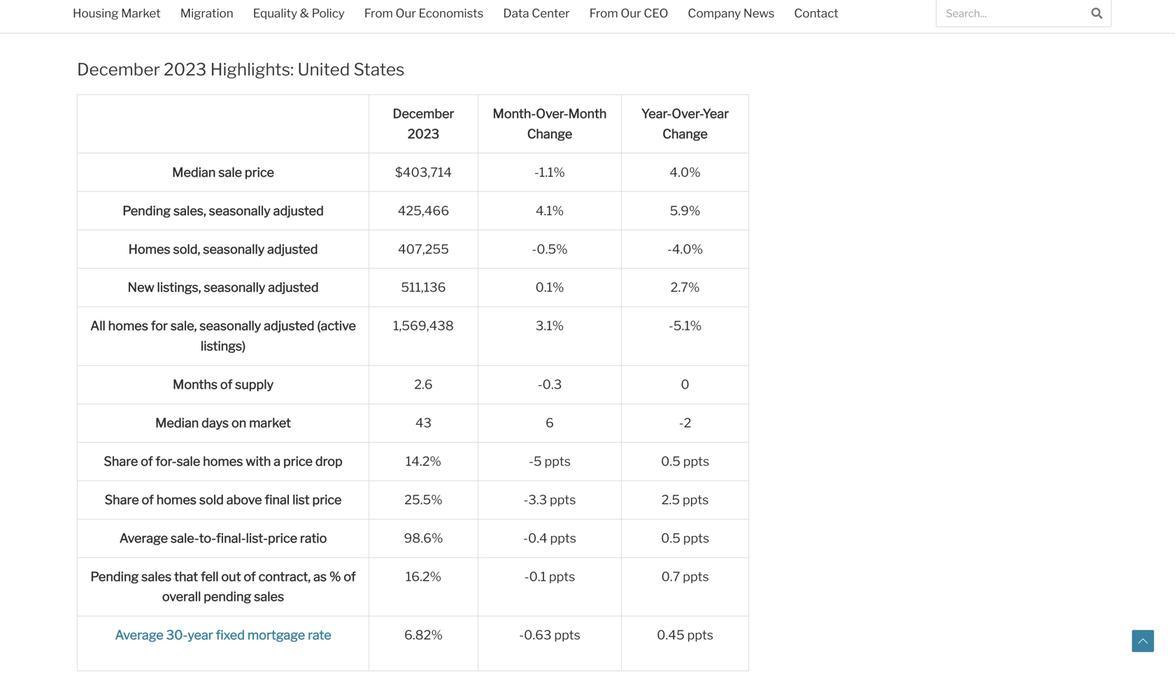 Task type: locate. For each thing, give the bounding box(es) containing it.
year
[[703, 106, 729, 121]]

from inside from our ceo link
[[589, 6, 618, 20]]

sales down contract,
[[254, 590, 284, 605]]

homes left the sold
[[157, 492, 197, 508]]

1 horizontal spatial 2023
[[408, 126, 439, 142]]

-0.63 ppts
[[519, 628, 581, 643]]

0 horizontal spatial homes
[[108, 318, 148, 334]]

change up -1.1%
[[527, 126, 572, 142]]

1 vertical spatial 2023
[[408, 126, 439, 142]]

2 change from the left
[[663, 126, 708, 142]]

2.7%
[[671, 280, 700, 295]]

month
[[568, 106, 607, 121]]

share of homes sold above final list price
[[105, 492, 342, 508]]

0 vertical spatial 2023
[[164, 59, 207, 80]]

list-
[[246, 531, 268, 546]]

425,466
[[398, 203, 449, 218]]

4.0%
[[670, 165, 701, 180], [672, 242, 703, 257]]

0.5 ppts up 2.5 ppts
[[661, 454, 710, 469]]

homes sold, seasonally adjusted
[[128, 242, 318, 257]]

rate
[[308, 628, 331, 643]]

of left supply
[[220, 377, 232, 392]]

median left days on the left bottom
[[155, 416, 199, 431]]

market
[[121, 6, 161, 20]]

our left economists on the top
[[396, 6, 416, 20]]

1 vertical spatial median
[[155, 416, 199, 431]]

2023 for december 2023 highlights: united states
[[164, 59, 207, 80]]

0.5 for -0.4 ppts
[[661, 531, 681, 546]]

sale up pending sales, seasonally adjusted
[[218, 165, 242, 180]]

- for 5
[[529, 454, 534, 469]]

sales
[[141, 569, 172, 585], [254, 590, 284, 605]]

sold
[[199, 492, 224, 508]]

from inside from our economists link
[[364, 6, 393, 20]]

-1.1%
[[535, 165, 565, 180]]

1 vertical spatial share
[[105, 492, 139, 508]]

0.5 ppts up 0.7 ppts
[[661, 531, 710, 546]]

4.0% up 5.9%
[[670, 165, 701, 180]]

change for year-
[[663, 126, 708, 142]]

1 horizontal spatial from
[[589, 6, 618, 20]]

3.3
[[528, 492, 547, 508]]

30-
[[166, 628, 188, 643]]

from our ceo link
[[580, 0, 678, 29]]

all
[[90, 318, 106, 334]]

(active
[[317, 318, 356, 334]]

data center
[[503, 6, 570, 20]]

out
[[221, 569, 241, 585]]

0 horizontal spatial 2023
[[164, 59, 207, 80]]

- for 0.1
[[524, 569, 529, 585]]

news
[[744, 6, 775, 20]]

economists
[[419, 6, 484, 20]]

average 30-year fixed mortgage rate
[[115, 628, 331, 643]]

change down year-
[[663, 126, 708, 142]]

0 vertical spatial share
[[104, 454, 138, 469]]

market
[[249, 416, 291, 431]]

share
[[104, 454, 138, 469], [105, 492, 139, 508]]

0.5 ppts
[[661, 454, 710, 469], [661, 531, 710, 546]]

1 horizontal spatial change
[[663, 126, 708, 142]]

1,569,438
[[393, 318, 454, 334]]

december down the housing market link on the left
[[77, 59, 160, 80]]

median up sales,
[[172, 165, 216, 180]]

sale,
[[171, 318, 197, 334]]

4.1%
[[536, 203, 564, 218]]

from left ceo
[[589, 6, 618, 20]]

- for 4.0%
[[667, 242, 672, 257]]

over- for year-
[[672, 106, 703, 121]]

average sale-to-final-list-price ratio
[[119, 531, 327, 546]]

0.5 up the 2.5
[[661, 454, 681, 469]]

2 horizontal spatial homes
[[203, 454, 243, 469]]

migration link
[[170, 0, 243, 29]]

0.5 for -5 ppts
[[661, 454, 681, 469]]

1 vertical spatial december
[[393, 106, 454, 121]]

of left for- in the left bottom of the page
[[141, 454, 153, 469]]

Search... search field
[[937, 0, 1083, 27]]

0 horizontal spatial december
[[77, 59, 160, 80]]

sales left that
[[141, 569, 172, 585]]

- for 2
[[679, 416, 684, 431]]

year
[[188, 628, 213, 643]]

1 0.5 from the top
[[661, 454, 681, 469]]

0.5 up 0.7
[[661, 531, 681, 546]]

1 vertical spatial average
[[115, 628, 164, 643]]

ppts right 3.3
[[550, 492, 576, 508]]

1 change from the left
[[527, 126, 572, 142]]

2023 up $403,714
[[408, 126, 439, 142]]

pending sales that fell out of contract, as % of overall pending sales
[[91, 569, 356, 605]]

homes inside all homes for sale, seasonally adjusted (active listings)
[[108, 318, 148, 334]]

1 vertical spatial sale
[[177, 454, 200, 469]]

1 horizontal spatial our
[[621, 6, 641, 20]]

ceo
[[644, 6, 668, 20]]

pending for pending sales, seasonally adjusted
[[123, 203, 171, 218]]

december for december 2023
[[393, 106, 454, 121]]

december up $403,714
[[393, 106, 454, 121]]

sale
[[218, 165, 242, 180], [177, 454, 200, 469]]

policy
[[312, 6, 345, 20]]

over-
[[536, 106, 568, 121], [672, 106, 703, 121]]

drop
[[315, 454, 343, 469]]

1 our from the left
[[396, 6, 416, 20]]

1 vertical spatial 0.5 ppts
[[661, 531, 710, 546]]

0 vertical spatial average
[[119, 531, 168, 546]]

0.5
[[661, 454, 681, 469], [661, 531, 681, 546]]

over- inside "month-over-month change"
[[536, 106, 568, 121]]

ppts right 0.63
[[554, 628, 581, 643]]

0.45
[[657, 628, 685, 643]]

2023 inside "december 2023"
[[408, 126, 439, 142]]

homes left the 'with'
[[203, 454, 243, 469]]

-5.1%
[[669, 318, 702, 334]]

from
[[364, 6, 393, 20], [589, 6, 618, 20]]

average left sale-
[[119, 531, 168, 546]]

2 our from the left
[[621, 6, 641, 20]]

of for supply
[[220, 377, 232, 392]]

contract,
[[259, 569, 311, 585]]

0 horizontal spatial sale
[[177, 454, 200, 469]]

2 0.5 from the top
[[661, 531, 681, 546]]

2
[[684, 416, 691, 431]]

with
[[246, 454, 271, 469]]

sale up the sold
[[177, 454, 200, 469]]

of for homes
[[142, 492, 154, 508]]

2023 down migration link
[[164, 59, 207, 80]]

1 horizontal spatial over-
[[672, 106, 703, 121]]

year-over-year change
[[642, 106, 729, 142]]

equality
[[253, 6, 297, 20]]

2 vertical spatial homes
[[157, 492, 197, 508]]

0 horizontal spatial sales
[[141, 569, 172, 585]]

1 horizontal spatial december
[[393, 106, 454, 121]]

ratio
[[300, 531, 327, 546]]

16.2%
[[406, 569, 442, 585]]

0.7
[[661, 569, 680, 585]]

1 over- from the left
[[536, 106, 568, 121]]

- for 5.1%
[[669, 318, 674, 334]]

1 0.5 ppts from the top
[[661, 454, 710, 469]]

1 vertical spatial 0.5
[[661, 531, 681, 546]]

equality & policy link
[[243, 0, 355, 29]]

seasonally down pending sales, seasonally adjusted
[[203, 242, 265, 257]]

of left the sold
[[142, 492, 154, 508]]

- for 3.3
[[524, 492, 528, 508]]

seasonally down homes sold, seasonally adjusted
[[204, 280, 265, 295]]

price left ratio
[[268, 531, 297, 546]]

month-over-month change
[[493, 106, 607, 142]]

seasonally up listings)
[[200, 318, 261, 334]]

2 0.5 ppts from the top
[[661, 531, 710, 546]]

ppts right 0.1
[[549, 569, 575, 585]]

0 vertical spatial 0.5 ppts
[[661, 454, 710, 469]]

median days on market
[[155, 416, 291, 431]]

0 vertical spatial 0.5
[[661, 454, 681, 469]]

december 2023
[[393, 106, 454, 142]]

0 horizontal spatial from
[[364, 6, 393, 20]]

our left ceo
[[621, 6, 641, 20]]

0 horizontal spatial over-
[[536, 106, 568, 121]]

1 from from the left
[[364, 6, 393, 20]]

change inside "month-over-month change"
[[527, 126, 572, 142]]

0 vertical spatial pending
[[123, 203, 171, 218]]

$403,714
[[395, 165, 452, 180]]

median
[[172, 165, 216, 180], [155, 416, 199, 431]]

share of for-sale homes with a price drop
[[104, 454, 343, 469]]

housing
[[73, 6, 119, 20]]

1 vertical spatial homes
[[203, 454, 243, 469]]

from right policy
[[364, 6, 393, 20]]

-
[[535, 165, 539, 180], [532, 242, 537, 257], [667, 242, 672, 257], [669, 318, 674, 334], [538, 377, 543, 392], [679, 416, 684, 431], [529, 454, 534, 469], [524, 492, 528, 508], [523, 531, 528, 546], [524, 569, 529, 585], [519, 628, 524, 643]]

2 from from the left
[[589, 6, 618, 20]]

seasonally up homes sold, seasonally adjusted
[[209, 203, 271, 218]]

25.5%
[[404, 492, 443, 508]]

pending inside 'pending sales that fell out of contract, as % of overall pending sales'
[[91, 569, 139, 585]]

ppts right 0.45
[[687, 628, 714, 643]]

contact
[[794, 6, 839, 20]]

- for 0.4
[[523, 531, 528, 546]]

average left the 30-
[[115, 628, 164, 643]]

None search field
[[936, 0, 1112, 27]]

months of supply
[[173, 377, 274, 392]]

homes right all
[[108, 318, 148, 334]]

share for share of homes sold above final list price
[[105, 492, 139, 508]]

2 over- from the left
[[672, 106, 703, 121]]

change for month-
[[527, 126, 572, 142]]

share for share of for-sale homes with a price drop
[[104, 454, 138, 469]]

0 vertical spatial sales
[[141, 569, 172, 585]]

change inside year-over-year change
[[663, 126, 708, 142]]

on
[[232, 416, 246, 431]]

data
[[503, 6, 529, 20]]

ppts down 2 in the bottom of the page
[[683, 454, 710, 469]]

1 vertical spatial pending
[[91, 569, 139, 585]]

407,255
[[398, 242, 449, 257]]

average for average sale-to-final-list-price ratio
[[119, 531, 168, 546]]

4.0% down 5.9%
[[672, 242, 703, 257]]

1 horizontal spatial sales
[[254, 590, 284, 605]]

1 horizontal spatial sale
[[218, 165, 242, 180]]

1 vertical spatial sales
[[254, 590, 284, 605]]

3.1%
[[536, 318, 564, 334]]

0.7 ppts
[[661, 569, 709, 585]]

0 vertical spatial homes
[[108, 318, 148, 334]]

contact link
[[785, 0, 848, 29]]

median for median days on market
[[155, 416, 199, 431]]

0 horizontal spatial our
[[396, 6, 416, 20]]

ppts right 0.7
[[683, 569, 709, 585]]

adjusted for new listings, seasonally adjusted
[[268, 280, 319, 295]]

ppts down 2.5 ppts
[[683, 531, 710, 546]]

0 vertical spatial median
[[172, 165, 216, 180]]

0 vertical spatial december
[[77, 59, 160, 80]]

0 horizontal spatial change
[[527, 126, 572, 142]]

united
[[298, 59, 350, 80]]

adjusted
[[273, 203, 324, 218], [267, 242, 318, 257], [268, 280, 319, 295], [264, 318, 314, 334]]

final-
[[216, 531, 246, 546]]

%
[[329, 569, 341, 585]]

over- inside year-over-year change
[[672, 106, 703, 121]]

0.5 ppts for -0.4 ppts
[[661, 531, 710, 546]]



Task type: vqa. For each thing, say whether or not it's contained in the screenshot.


Task type: describe. For each thing, give the bounding box(es) containing it.
-3.3 ppts
[[524, 492, 576, 508]]

- for 0.5%
[[532, 242, 537, 257]]

0.1
[[529, 569, 546, 585]]

data center link
[[493, 0, 580, 29]]

0.45 ppts
[[657, 628, 714, 643]]

-0.5%
[[532, 242, 568, 257]]

0 vertical spatial 4.0%
[[670, 165, 701, 180]]

of right %
[[344, 569, 356, 585]]

list
[[292, 492, 310, 508]]

43
[[415, 416, 432, 431]]

0.4
[[528, 531, 548, 546]]

&
[[300, 6, 309, 20]]

december 2023 highlights: united states
[[77, 59, 405, 80]]

511,136
[[401, 280, 446, 295]]

price right a
[[283, 454, 313, 469]]

of for for-
[[141, 454, 153, 469]]

new
[[128, 280, 154, 295]]

homes
[[128, 242, 170, 257]]

price right "list"
[[312, 492, 342, 508]]

ppts right 0.4
[[550, 531, 576, 546]]

supply
[[235, 377, 274, 392]]

listings,
[[157, 280, 201, 295]]

6
[[546, 416, 554, 431]]

december for december 2023 highlights: united states
[[77, 59, 160, 80]]

2023 for december 2023
[[408, 126, 439, 142]]

seasonally for listings,
[[204, 280, 265, 295]]

-0.1 ppts
[[524, 569, 575, 585]]

new listings, seasonally adjusted
[[128, 280, 319, 295]]

company
[[688, 6, 741, 20]]

states
[[354, 59, 405, 80]]

seasonally inside all homes for sale, seasonally adjusted (active listings)
[[200, 318, 261, 334]]

seasonally for sold,
[[203, 242, 265, 257]]

1 vertical spatial 4.0%
[[672, 242, 703, 257]]

2.6
[[414, 377, 433, 392]]

median for median sale price
[[172, 165, 216, 180]]

from our economists
[[364, 6, 484, 20]]

search image
[[1092, 8, 1103, 19]]

as
[[313, 569, 327, 585]]

of right out
[[244, 569, 256, 585]]

5.1%
[[674, 318, 702, 334]]

listings)
[[201, 339, 246, 354]]

sale-
[[171, 531, 199, 546]]

for-
[[156, 454, 177, 469]]

5
[[534, 454, 542, 469]]

year-
[[642, 106, 672, 121]]

a
[[274, 454, 281, 469]]

average for average 30-year fixed mortgage rate
[[115, 628, 164, 643]]

ppts right the 5
[[545, 454, 571, 469]]

sold,
[[173, 242, 200, 257]]

pending for pending sales that fell out of contract, as % of overall pending sales
[[91, 569, 139, 585]]

adjusted for pending sales, seasonally adjusted
[[273, 203, 324, 218]]

our for economists
[[396, 6, 416, 20]]

from for from our ceo
[[589, 6, 618, 20]]

for
[[151, 318, 168, 334]]

from our ceo
[[589, 6, 668, 20]]

price up pending sales, seasonally adjusted
[[245, 165, 274, 180]]

-0.3
[[538, 377, 562, 392]]

adjusted inside all homes for sale, seasonally adjusted (active listings)
[[264, 318, 314, 334]]

equality & policy
[[253, 6, 345, 20]]

company news
[[688, 6, 775, 20]]

0 vertical spatial sale
[[218, 165, 242, 180]]

month-
[[493, 106, 536, 121]]

fixed
[[216, 628, 245, 643]]

-4.0%
[[667, 242, 703, 257]]

adjusted for homes sold, seasonally adjusted
[[267, 242, 318, 257]]

from our economists link
[[355, 0, 493, 29]]

0.1%
[[536, 280, 564, 295]]

all homes for sale, seasonally adjusted (active listings)
[[90, 318, 356, 354]]

0.5 ppts for -5 ppts
[[661, 454, 710, 469]]

our for ceo
[[621, 6, 641, 20]]

above
[[227, 492, 262, 508]]

fell
[[201, 569, 219, 585]]

- for 1.1%
[[535, 165, 539, 180]]

0.5%
[[537, 242, 568, 257]]

to-
[[199, 531, 216, 546]]

1.1%
[[539, 165, 565, 180]]

0
[[681, 377, 690, 392]]

pending
[[204, 590, 251, 605]]

0.63
[[524, 628, 552, 643]]

average 30-year fixed mortgage rate link
[[115, 628, 331, 643]]

seasonally for sales,
[[209, 203, 271, 218]]

median sale price
[[172, 165, 274, 180]]

- for 0.3
[[538, 377, 543, 392]]

sales,
[[173, 203, 206, 218]]

-2
[[679, 416, 691, 431]]

mortgage
[[248, 628, 305, 643]]

1 horizontal spatial homes
[[157, 492, 197, 508]]

ppts right the 2.5
[[683, 492, 709, 508]]

0.3
[[543, 377, 562, 392]]

final
[[265, 492, 290, 508]]

that
[[174, 569, 198, 585]]

over- for month-
[[536, 106, 568, 121]]

company news link
[[678, 0, 785, 29]]

from for from our economists
[[364, 6, 393, 20]]

- for 0.63
[[519, 628, 524, 643]]

housing market
[[73, 6, 161, 20]]

days
[[202, 416, 229, 431]]

6.82%
[[404, 628, 443, 643]]

98.6%
[[404, 531, 443, 546]]

highlights:
[[210, 59, 294, 80]]

center
[[532, 6, 570, 20]]



